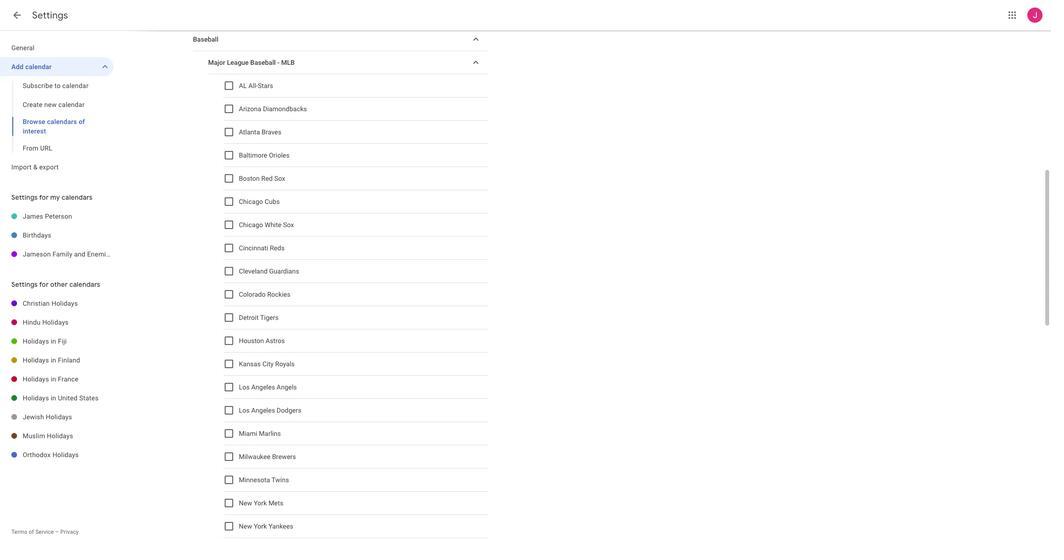 Task type: vqa. For each thing, say whether or not it's contained in the screenshot.
of to the left
yes



Task type: describe. For each thing, give the bounding box(es) containing it.
jameson
[[23, 250, 51, 258]]

york for yankees
[[254, 522, 267, 530]]

holidays inside tree item
[[23, 337, 49, 345]]

general
[[11, 44, 35, 52]]

james peterson
[[23, 213, 72, 220]]

holidays in united states tree item
[[0, 389, 114, 407]]

hindu
[[23, 319, 41, 326]]

holidays in france
[[23, 375, 78, 383]]

jewish holidays
[[23, 413, 72, 421]]

orioles
[[269, 151, 290, 159]]

kansas
[[239, 360, 261, 368]]

al all-stars
[[239, 82, 273, 89]]

boston red sox
[[239, 175, 285, 182]]

yankees
[[269, 522, 293, 530]]

holidays down muslim holidays link
[[52, 451, 79, 459]]

interest
[[23, 127, 46, 135]]

holidays in fiji link
[[23, 332, 114, 351]]

holidays in united states
[[23, 394, 99, 402]]

calendars for my
[[62, 193, 93, 202]]

braves
[[262, 128, 282, 136]]

add calendar
[[11, 63, 52, 71]]

chicago white sox
[[239, 221, 294, 229]]

new york yankees
[[239, 522, 293, 530]]

holidays in fiji tree item
[[0, 332, 114, 351]]

kansas city royals
[[239, 360, 295, 368]]

angels
[[277, 383, 297, 391]]

&
[[33, 163, 38, 171]]

orthodox holidays link
[[23, 445, 114, 464]]

mets
[[269, 499, 284, 507]]

muslim
[[23, 432, 45, 440]]

jewish holidays tree item
[[0, 407, 114, 426]]

detroit tigers
[[239, 314, 279, 321]]

birthdays link
[[23, 226, 114, 245]]

dodgers
[[277, 407, 302, 414]]

my
[[50, 193, 60, 202]]

bbq
[[115, 250, 128, 258]]

major
[[208, 59, 225, 66]]

christian holidays
[[23, 300, 78, 307]]

peterson
[[45, 213, 72, 220]]

sox for chicago white sox
[[283, 221, 294, 229]]

milwaukee
[[239, 453, 271, 460]]

los angeles dodgers
[[239, 407, 302, 414]]

holidays in fiji
[[23, 337, 67, 345]]

twins
[[272, 476, 289, 484]]

url
[[40, 144, 52, 152]]

cubs
[[265, 198, 280, 205]]

angeles for dodgers
[[251, 407, 275, 414]]

stars
[[258, 82, 273, 89]]

in for finland
[[51, 356, 56, 364]]

all-
[[249, 82, 258, 89]]

create new calendar
[[23, 101, 85, 108]]

baseball tree item
[[193, 28, 488, 51]]

houston astros
[[239, 337, 285, 345]]

new york mets
[[239, 499, 284, 507]]

for for other
[[39, 280, 49, 289]]

royals
[[275, 360, 295, 368]]

jameson family and enemies bbq and brawl tree item
[[0, 245, 160, 264]]

colorado
[[239, 291, 266, 298]]

rockies
[[267, 291, 291, 298]]

holidays down holidays in united states
[[46, 413, 72, 421]]

–
[[55, 529, 59, 535]]

fiji
[[58, 337, 67, 345]]

settings for settings for other calendars
[[11, 280, 38, 289]]

1 and from the left
[[74, 250, 85, 258]]

chicago for chicago cubs
[[239, 198, 263, 205]]

cleveland
[[239, 267, 268, 275]]

astros
[[266, 337, 285, 345]]

add
[[11, 63, 24, 71]]

james
[[23, 213, 43, 220]]

united
[[58, 394, 78, 402]]

white
[[265, 221, 282, 229]]

holidays down 'jewish holidays' tree item
[[47, 432, 73, 440]]

jewish
[[23, 413, 44, 421]]

in for france
[[51, 375, 56, 383]]

settings for my calendars tree
[[0, 207, 160, 264]]

orthodox holidays
[[23, 451, 79, 459]]

los for los angeles angels
[[239, 383, 250, 391]]

brawl
[[143, 250, 160, 258]]

hindu holidays tree item
[[0, 313, 114, 332]]

minnesota
[[239, 476, 270, 484]]

from
[[23, 144, 38, 152]]

atlanta
[[239, 128, 260, 136]]

diamondbacks
[[263, 105, 307, 113]]

muslim holidays tree item
[[0, 426, 114, 445]]

holidays in france tree item
[[0, 370, 114, 389]]

terms of service link
[[11, 529, 54, 535]]

calendar inside tree item
[[25, 63, 52, 71]]

holidays down the holidays in finland
[[23, 375, 49, 383]]

jameson family and enemies bbq and brawl link
[[23, 245, 160, 264]]

los for los angeles dodgers
[[239, 407, 250, 414]]



Task type: locate. For each thing, give the bounding box(es) containing it.
import
[[11, 163, 32, 171]]

to
[[55, 82, 61, 89]]

1 vertical spatial los
[[239, 407, 250, 414]]

calendar for create new calendar
[[58, 101, 85, 108]]

baseball up major
[[193, 35, 219, 43]]

0 vertical spatial new
[[239, 499, 252, 507]]

settings for settings
[[32, 9, 68, 21]]

holidays down holidays in fiji
[[23, 356, 49, 364]]

terms of service – privacy
[[11, 529, 79, 535]]

holidays in finland tree item
[[0, 351, 114, 370]]

miami marlins
[[239, 430, 281, 437]]

red
[[261, 175, 273, 182]]

1 vertical spatial angeles
[[251, 407, 275, 414]]

orthodox holidays tree item
[[0, 445, 114, 464]]

calendar up "subscribe"
[[25, 63, 52, 71]]

0 horizontal spatial baseball
[[193, 35, 219, 43]]

angeles for angels
[[251, 383, 275, 391]]

1 los from the top
[[239, 383, 250, 391]]

calendars inside browse calendars of interest
[[47, 118, 77, 125]]

los
[[239, 383, 250, 391], [239, 407, 250, 414]]

holidays up hindu holidays link
[[52, 300, 78, 307]]

chicago cubs
[[239, 198, 280, 205]]

1 vertical spatial of
[[29, 529, 34, 535]]

holidays in finland
[[23, 356, 80, 364]]

angeles up miami marlins
[[251, 407, 275, 414]]

cincinnati
[[239, 244, 268, 252]]

los down kansas
[[239, 383, 250, 391]]

holidays inside "tree item"
[[23, 394, 49, 402]]

from url
[[23, 144, 52, 152]]

settings for settings for my calendars
[[11, 193, 38, 202]]

2 vertical spatial calendars
[[69, 280, 100, 289]]

privacy
[[60, 529, 79, 535]]

birthdays tree item
[[0, 226, 114, 245]]

calendars up christian holidays link
[[69, 280, 100, 289]]

marlins
[[259, 430, 281, 437]]

0 vertical spatial york
[[254, 499, 267, 507]]

finland
[[58, 356, 80, 364]]

baseball inside tree item
[[250, 59, 276, 66]]

cincinnati reds
[[239, 244, 285, 252]]

chicago for chicago white sox
[[239, 221, 263, 229]]

and right family
[[74, 250, 85, 258]]

of
[[79, 118, 85, 125], [29, 529, 34, 535]]

york left yankees
[[254, 522, 267, 530]]

1 new from the top
[[239, 499, 252, 507]]

york left mets
[[254, 499, 267, 507]]

detroit
[[239, 314, 259, 321]]

new for new york mets
[[239, 499, 252, 507]]

2 in from the top
[[51, 356, 56, 364]]

browse
[[23, 118, 45, 125]]

1 vertical spatial sox
[[283, 221, 294, 229]]

minnesota twins
[[239, 476, 289, 484]]

los up miami
[[239, 407, 250, 414]]

1 vertical spatial calendar
[[62, 82, 89, 89]]

holidays in france link
[[23, 370, 114, 389]]

0 vertical spatial calendars
[[47, 118, 77, 125]]

tree item
[[223, 538, 488, 539]]

boston
[[239, 175, 260, 182]]

1 vertical spatial calendars
[[62, 193, 93, 202]]

settings up james
[[11, 193, 38, 202]]

0 horizontal spatial of
[[29, 529, 34, 535]]

orthodox
[[23, 451, 51, 459]]

calendar for subscribe to calendar
[[62, 82, 89, 89]]

new
[[239, 499, 252, 507], [239, 522, 252, 530]]

sox right red in the top left of the page
[[274, 175, 285, 182]]

2 for from the top
[[39, 280, 49, 289]]

settings for other calendars
[[11, 280, 100, 289]]

calendars for other
[[69, 280, 100, 289]]

arizona diamondbacks
[[239, 105, 307, 113]]

atlanta braves
[[239, 128, 282, 136]]

new for new york yankees
[[239, 522, 252, 530]]

for left other
[[39, 280, 49, 289]]

holidays in united states link
[[23, 389, 114, 407]]

1 vertical spatial york
[[254, 522, 267, 530]]

in inside "tree item"
[[51, 394, 56, 402]]

calendars down create new calendar
[[47, 118, 77, 125]]

1 vertical spatial for
[[39, 280, 49, 289]]

settings up the christian
[[11, 280, 38, 289]]

christian
[[23, 300, 50, 307]]

major league baseball - mlb tree item
[[208, 51, 488, 74]]

subscribe
[[23, 82, 53, 89]]

4 in from the top
[[51, 394, 56, 402]]

york for mets
[[254, 499, 267, 507]]

settings for my calendars
[[11, 193, 93, 202]]

0 vertical spatial angeles
[[251, 383, 275, 391]]

1 vertical spatial settings
[[11, 193, 38, 202]]

baseball inside "tree item"
[[193, 35, 219, 43]]

settings heading
[[32, 9, 68, 21]]

tigers
[[260, 314, 279, 321]]

calendar right new
[[58, 101, 85, 108]]

guardians
[[269, 267, 299, 275]]

jameson family and enemies bbq and brawl
[[23, 250, 160, 258]]

chicago left white
[[239, 221, 263, 229]]

group
[[0, 76, 114, 158]]

1 horizontal spatial of
[[79, 118, 85, 125]]

baltimore
[[239, 151, 267, 159]]

0 vertical spatial chicago
[[239, 198, 263, 205]]

in left 'united'
[[51, 394, 56, 402]]

enemies
[[87, 250, 113, 258]]

2 los from the top
[[239, 407, 250, 414]]

holidays up holidays in fiji tree item
[[42, 319, 69, 326]]

1 york from the top
[[254, 499, 267, 507]]

of right terms at the left bottom
[[29, 529, 34, 535]]

in left france
[[51, 375, 56, 383]]

holidays down hindu
[[23, 337, 49, 345]]

calendar right to
[[62, 82, 89, 89]]

muslim holidays link
[[23, 426, 114, 445]]

holidays
[[52, 300, 78, 307], [42, 319, 69, 326], [23, 337, 49, 345], [23, 356, 49, 364], [23, 375, 49, 383], [23, 394, 49, 402], [46, 413, 72, 421], [47, 432, 73, 440], [52, 451, 79, 459]]

add calendar tree item
[[0, 57, 114, 76]]

james peterson tree item
[[0, 207, 114, 226]]

in for fiji
[[51, 337, 56, 345]]

in left finland
[[51, 356, 56, 364]]

new down minnesota at the bottom left
[[239, 499, 252, 507]]

other
[[50, 280, 68, 289]]

birthdays
[[23, 231, 51, 239]]

export
[[39, 163, 59, 171]]

france
[[58, 375, 78, 383]]

arizona
[[239, 105, 261, 113]]

0 vertical spatial settings
[[32, 9, 68, 21]]

1 in from the top
[[51, 337, 56, 345]]

new down 'new york mets'
[[239, 522, 252, 530]]

1 horizontal spatial and
[[130, 250, 141, 258]]

family
[[53, 250, 72, 258]]

import & export
[[11, 163, 59, 171]]

al
[[239, 82, 247, 89]]

1 vertical spatial chicago
[[239, 221, 263, 229]]

0 vertical spatial of
[[79, 118, 85, 125]]

1 chicago from the top
[[239, 198, 263, 205]]

privacy link
[[60, 529, 79, 535]]

sox for boston red sox
[[274, 175, 285, 182]]

houston
[[239, 337, 264, 345]]

angeles down kansas city royals
[[251, 383, 275, 391]]

2 vertical spatial calendar
[[58, 101, 85, 108]]

jewish holidays link
[[23, 407, 114, 426]]

0 vertical spatial for
[[39, 193, 49, 202]]

0 horizontal spatial and
[[74, 250, 85, 258]]

holidays up jewish
[[23, 394, 49, 402]]

in inside tree item
[[51, 337, 56, 345]]

chicago left cubs
[[239, 198, 263, 205]]

0 vertical spatial calendar
[[25, 63, 52, 71]]

muslim holidays
[[23, 432, 73, 440]]

reds
[[270, 244, 285, 252]]

1 vertical spatial new
[[239, 522, 252, 530]]

3 in from the top
[[51, 375, 56, 383]]

2 new from the top
[[239, 522, 252, 530]]

cleveland guardians
[[239, 267, 299, 275]]

christian holidays link
[[23, 294, 114, 313]]

settings right go back icon
[[32, 9, 68, 21]]

city
[[262, 360, 274, 368]]

browse calendars of interest
[[23, 118, 85, 135]]

subscribe to calendar
[[23, 82, 89, 89]]

for left my
[[39, 193, 49, 202]]

christian holidays tree item
[[0, 294, 114, 313]]

1 horizontal spatial baseball
[[250, 59, 276, 66]]

major league baseball - mlb
[[208, 59, 295, 66]]

2 york from the top
[[254, 522, 267, 530]]

0 vertical spatial sox
[[274, 175, 285, 182]]

sox right white
[[283, 221, 294, 229]]

0 vertical spatial baseball
[[193, 35, 219, 43]]

for for my
[[39, 193, 49, 202]]

1 angeles from the top
[[251, 383, 275, 391]]

2 angeles from the top
[[251, 407, 275, 414]]

1 vertical spatial baseball
[[250, 59, 276, 66]]

in left fiji
[[51, 337, 56, 345]]

go back image
[[11, 9, 23, 21]]

baseball left '-' on the top left
[[250, 59, 276, 66]]

and
[[74, 250, 85, 258], [130, 250, 141, 258]]

create
[[23, 101, 43, 108]]

hindu holidays link
[[23, 313, 114, 332]]

of down create new calendar
[[79, 118, 85, 125]]

2 vertical spatial settings
[[11, 280, 38, 289]]

2 chicago from the top
[[239, 221, 263, 229]]

in for united
[[51, 394, 56, 402]]

of inside browse calendars of interest
[[79, 118, 85, 125]]

milwaukee brewers
[[239, 453, 296, 460]]

0 vertical spatial los
[[239, 383, 250, 391]]

league
[[227, 59, 249, 66]]

2 and from the left
[[130, 250, 141, 258]]

brewers
[[272, 453, 296, 460]]

and right "bbq"
[[130, 250, 141, 258]]

1 for from the top
[[39, 193, 49, 202]]

settings
[[32, 9, 68, 21], [11, 193, 38, 202], [11, 280, 38, 289]]

group containing subscribe to calendar
[[0, 76, 114, 158]]

hindu holidays
[[23, 319, 69, 326]]

calendars right my
[[62, 193, 93, 202]]

settings for other calendars tree
[[0, 294, 114, 464]]

tree containing general
[[0, 38, 114, 177]]

-
[[277, 59, 280, 66]]

tree
[[0, 38, 114, 177]]



